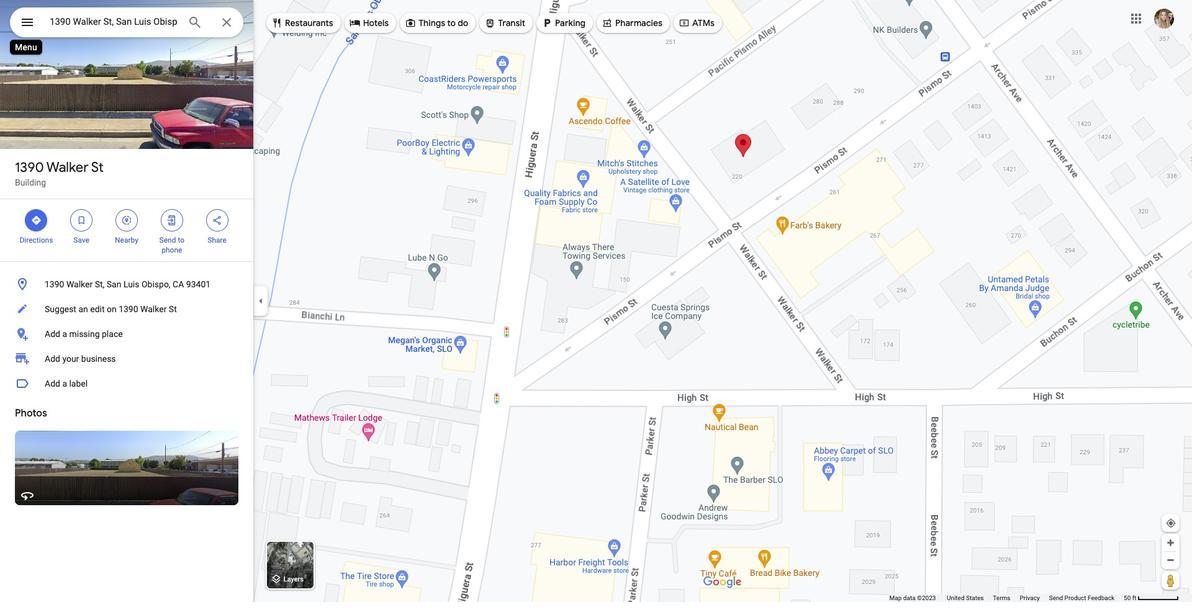 Task type: locate. For each thing, give the bounding box(es) containing it.
walker inside 1390 walker st building
[[46, 159, 88, 176]]

add left your
[[45, 354, 60, 364]]

2 vertical spatial add
[[45, 379, 60, 389]]

send to phone
[[159, 236, 185, 255]]

terms button
[[994, 595, 1011, 603]]

93401
[[186, 280, 211, 289]]

1390 right on on the bottom
[[119, 304, 138, 314]]


[[212, 214, 223, 227]]

place
[[102, 329, 123, 339]]

0 vertical spatial add
[[45, 329, 60, 339]]

label
[[69, 379, 88, 389]]

2 a from the top
[[62, 379, 67, 389]]

footer inside google maps element
[[890, 595, 1124, 603]]

1 horizontal spatial st
[[169, 304, 177, 314]]

a for missing
[[62, 329, 67, 339]]

united states
[[947, 595, 984, 602]]

united states button
[[947, 595, 984, 603]]

a
[[62, 329, 67, 339], [62, 379, 67, 389]]

actions for 1390 walker st region
[[0, 199, 253, 262]]

2 horizontal spatial 1390
[[119, 304, 138, 314]]

save
[[74, 236, 89, 245]]

to
[[447, 17, 456, 29], [178, 236, 185, 245]]

0 horizontal spatial 1390
[[15, 159, 44, 176]]

ca
[[173, 280, 184, 289]]

1390 up building
[[15, 159, 44, 176]]

 parking
[[542, 16, 586, 30]]

0 horizontal spatial to
[[178, 236, 185, 245]]

missing
[[69, 329, 100, 339]]

send left the product in the right bottom of the page
[[1050, 595, 1064, 602]]

1 horizontal spatial 1390
[[45, 280, 64, 289]]

luis
[[124, 280, 139, 289]]

send up phone
[[159, 236, 176, 245]]

add
[[45, 329, 60, 339], [45, 354, 60, 364], [45, 379, 60, 389]]

None field
[[50, 14, 178, 29]]

50
[[1124, 595, 1131, 602]]

walker down obispo,
[[140, 304, 167, 314]]

2 vertical spatial 1390
[[119, 304, 138, 314]]

obispo,
[[142, 280, 171, 289]]

privacy
[[1020, 595, 1040, 602]]

1 a from the top
[[62, 329, 67, 339]]

suggest an edit on 1390 walker st
[[45, 304, 177, 314]]

0 vertical spatial walker
[[46, 159, 88, 176]]

to left do
[[447, 17, 456, 29]]

business
[[81, 354, 116, 364]]

walker inside the suggest an edit on 1390 walker st button
[[140, 304, 167, 314]]

1 vertical spatial st
[[169, 304, 177, 314]]

1390 Walker St, San Luis Obispo, CA 93401 field
[[10, 7, 244, 37]]

st,
[[95, 280, 105, 289]]

footer
[[890, 595, 1124, 603]]

your
[[62, 354, 79, 364]]

add for add your business
[[45, 354, 60, 364]]

1390 up suggest
[[45, 280, 64, 289]]

walker for st,
[[66, 280, 93, 289]]

atms
[[693, 17, 715, 29]]

add for add a missing place
[[45, 329, 60, 339]]

send inside send to phone
[[159, 236, 176, 245]]

 search field
[[10, 7, 244, 40]]

walker inside 1390 walker st, san luis obispo, ca 93401 button
[[66, 280, 93, 289]]

1 vertical spatial to
[[178, 236, 185, 245]]

1 vertical spatial 1390
[[45, 280, 64, 289]]

google account: michelle dermenjian  
(michelle.dermenjian@adept.ai) image
[[1155, 8, 1175, 28]]

0 horizontal spatial send
[[159, 236, 176, 245]]

0 horizontal spatial st
[[91, 159, 104, 176]]

st inside 1390 walker st building
[[91, 159, 104, 176]]

1390
[[15, 159, 44, 176], [45, 280, 64, 289], [119, 304, 138, 314]]


[[485, 16, 496, 30]]

collapse side panel image
[[254, 294, 268, 308]]

share
[[208, 236, 227, 245]]

1390 inside 1390 walker st building
[[15, 159, 44, 176]]

on
[[107, 304, 117, 314]]


[[76, 214, 87, 227]]

0 vertical spatial 1390
[[15, 159, 44, 176]]

an
[[79, 304, 88, 314]]

1 vertical spatial send
[[1050, 595, 1064, 602]]

0 vertical spatial st
[[91, 159, 104, 176]]

1 vertical spatial walker
[[66, 280, 93, 289]]


[[405, 16, 416, 30]]

send inside button
[[1050, 595, 1064, 602]]

 transit
[[485, 16, 526, 30]]

1 vertical spatial add
[[45, 354, 60, 364]]

add a missing place
[[45, 329, 123, 339]]

building
[[15, 178, 46, 188]]

walker left st,
[[66, 280, 93, 289]]

walker
[[46, 159, 88, 176], [66, 280, 93, 289], [140, 304, 167, 314]]

 button
[[10, 7, 45, 40]]

1 add from the top
[[45, 329, 60, 339]]

2 add from the top
[[45, 354, 60, 364]]

hotels
[[363, 17, 389, 29]]

send
[[159, 236, 176, 245], [1050, 595, 1064, 602]]

1390 for st,
[[45, 280, 64, 289]]

a left 'label'
[[62, 379, 67, 389]]

0 vertical spatial send
[[159, 236, 176, 245]]

to up phone
[[178, 236, 185, 245]]

0 vertical spatial a
[[62, 329, 67, 339]]

ft
[[1133, 595, 1137, 602]]

3 add from the top
[[45, 379, 60, 389]]

st
[[91, 159, 104, 176], [169, 304, 177, 314]]

send product feedback
[[1050, 595, 1115, 602]]

a left missing
[[62, 329, 67, 339]]

1 horizontal spatial send
[[1050, 595, 1064, 602]]

add a label
[[45, 379, 88, 389]]

walker up 
[[46, 159, 88, 176]]

1 horizontal spatial to
[[447, 17, 456, 29]]

2 vertical spatial walker
[[140, 304, 167, 314]]

1390 walker st main content
[[0, 0, 253, 603]]

directions
[[20, 236, 53, 245]]

50 ft button
[[1124, 595, 1180, 602]]

a for label
[[62, 379, 67, 389]]

add your business link
[[0, 347, 253, 371]]

add left 'label'
[[45, 379, 60, 389]]

footer containing map data ©2023
[[890, 595, 1124, 603]]

1 vertical spatial a
[[62, 379, 67, 389]]

none field inside 1390 walker st, san luis obispo, ca 93401 field
[[50, 14, 178, 29]]

0 vertical spatial to
[[447, 17, 456, 29]]

add down suggest
[[45, 329, 60, 339]]



Task type: describe. For each thing, give the bounding box(es) containing it.
to inside  things to do
[[447, 17, 456, 29]]

nearby
[[115, 236, 138, 245]]

zoom out image
[[1167, 556, 1176, 565]]

transit
[[498, 17, 526, 29]]

things
[[419, 17, 445, 29]]

add a label button
[[0, 371, 253, 396]]

suggest
[[45, 304, 76, 314]]

restaurants
[[285, 17, 333, 29]]

add for add a label
[[45, 379, 60, 389]]


[[121, 214, 132, 227]]


[[602, 16, 613, 30]]

send for send to phone
[[159, 236, 176, 245]]

google maps element
[[0, 0, 1193, 603]]

 pharmacies
[[602, 16, 663, 30]]

map data ©2023
[[890, 595, 938, 602]]

 atms
[[679, 16, 715, 30]]

feedback
[[1088, 595, 1115, 602]]


[[350, 16, 361, 30]]

1390 walker st building
[[15, 159, 104, 188]]

add your business
[[45, 354, 116, 364]]

50 ft
[[1124, 595, 1137, 602]]

edit
[[90, 304, 105, 314]]

phone
[[162, 246, 182, 255]]


[[20, 14, 35, 31]]

 restaurants
[[271, 16, 333, 30]]

data
[[904, 595, 916, 602]]

san
[[107, 280, 121, 289]]

suggest an edit on 1390 walker st button
[[0, 297, 253, 322]]

 hotels
[[350, 16, 389, 30]]

do
[[458, 17, 469, 29]]


[[679, 16, 690, 30]]

walker for st
[[46, 159, 88, 176]]

send product feedback button
[[1050, 595, 1115, 603]]

states
[[967, 595, 984, 602]]

send for send product feedback
[[1050, 595, 1064, 602]]

photos
[[15, 408, 47, 420]]

pharmacies
[[616, 17, 663, 29]]

1390 for st
[[15, 159, 44, 176]]

parking
[[555, 17, 586, 29]]


[[542, 16, 553, 30]]

show street view coverage image
[[1162, 572, 1180, 590]]

st inside button
[[169, 304, 177, 314]]


[[271, 16, 283, 30]]

1390 walker st, san luis obispo, ca 93401
[[45, 280, 211, 289]]

privacy button
[[1020, 595, 1040, 603]]

layers
[[284, 576, 304, 584]]

©2023
[[918, 595, 936, 602]]

terms
[[994, 595, 1011, 602]]

add a missing place button
[[0, 322, 253, 347]]


[[166, 214, 178, 227]]

united
[[947, 595, 965, 602]]

map
[[890, 595, 902, 602]]

zoom in image
[[1167, 539, 1176, 548]]

 things to do
[[405, 16, 469, 30]]

to inside send to phone
[[178, 236, 185, 245]]

1390 walker st, san luis obispo, ca 93401 button
[[0, 272, 253, 297]]

product
[[1065, 595, 1087, 602]]

show your location image
[[1166, 518, 1177, 529]]


[[31, 214, 42, 227]]



Task type: vqa. For each thing, say whether or not it's contained in the screenshot.
top Back image
no



